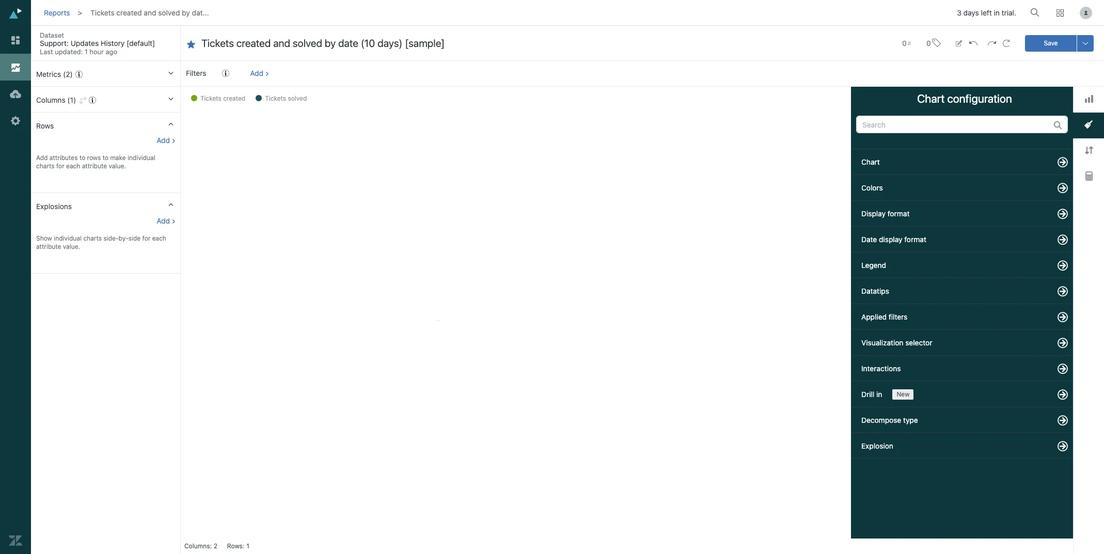 Task type: describe. For each thing, give the bounding box(es) containing it.
other options image
[[1082, 39, 1090, 47]]

date display format
[[862, 235, 927, 244]]

updated:
[[55, 48, 83, 56]]

trial.
[[1002, 8, 1017, 17]]

2
[[214, 543, 218, 550]]

arrow right14 image
[[172, 34, 181, 43]]

display
[[879, 235, 903, 244]]

arrow right3 image for interactions
[[1058, 364, 1068, 374]]

make
[[110, 154, 126, 162]]

left
[[981, 8, 992, 17]]

0 for 0 popup button at top
[[903, 38, 907, 47]]

0 button
[[898, 33, 916, 53]]

filters
[[186, 69, 206, 78]]

charts inside add attributes to rows to make individual charts for each attribute value.
[[36, 162, 55, 170]]

3
[[958, 8, 962, 17]]

and
[[144, 8, 156, 17]]

applied
[[862, 313, 887, 322]]

add attributes to rows to make individual charts for each attribute value.
[[36, 154, 155, 170]]

attribute inside add attributes to rows to make individual charts for each attribute value.
[[82, 162, 107, 170]]

filters
[[889, 313, 908, 322]]

tickets created
[[200, 95, 246, 102]]

each inside add attributes to rows to make individual charts for each attribute value.
[[66, 162, 80, 170]]

side-
[[104, 235, 119, 242]]

1 horizontal spatial open in-app guide image
[[222, 70, 229, 77]]

charts inside show individual charts side-by-side for each attribute value.
[[83, 235, 102, 242]]

0 for 0 button
[[927, 38, 931, 47]]

attribute inside show individual charts side-by-side for each attribute value.
[[36, 243, 61, 251]]

1 vertical spatial format
[[905, 235, 927, 244]]

rows: 1
[[227, 543, 249, 550]]

tickets created and solved by dat...
[[90, 8, 209, 17]]

arrow right3 image for visualization selector
[[1058, 338, 1068, 348]]

each inside show individual charts side-by-side for each attribute value.
[[152, 235, 166, 242]]

arrow right3 image for date display format
[[1058, 235, 1068, 245]]

columns
[[36, 96, 65, 104]]

explosion
[[862, 442, 894, 451]]

value. inside add attributes to rows to make individual charts for each attribute value.
[[109, 162, 126, 170]]

days
[[964, 8, 980, 17]]

arrow right3 image for colors
[[1058, 183, 1068, 193]]

attributes
[[50, 154, 78, 162]]

1 inside dataset support: updates history [default] last updated: 1 hour ago
[[85, 48, 88, 56]]

value. inside show individual charts side-by-side for each attribute value.
[[63, 243, 80, 251]]

1 to from the left
[[80, 154, 85, 162]]

for inside show individual charts side-by-side for each attribute value.
[[142, 235, 151, 242]]

show
[[36, 235, 52, 242]]

(1)
[[67, 96, 76, 104]]

individual inside show individual charts side-by-side for each attribute value.
[[54, 235, 82, 242]]

0 button
[[922, 32, 946, 54]]

0 horizontal spatial open in-app guide image
[[75, 71, 83, 78]]

selector
[[906, 339, 933, 347]]

save
[[1044, 39, 1058, 47]]

6 arrow right3 image from the top
[[1058, 390, 1068, 400]]

individual inside add attributes to rows to make individual charts for each attribute value.
[[128, 154, 155, 162]]

zendesk products image
[[1057, 9, 1064, 17]]

interactions
[[862, 364, 901, 373]]

open in-app guide image
[[89, 97, 96, 104]]

2 to from the left
[[103, 154, 109, 162]]

dat...
[[192, 8, 209, 17]]

side
[[128, 235, 141, 242]]

dashboard image
[[9, 34, 22, 47]]

by
[[182, 8, 190, 17]]

save button
[[1026, 35, 1077, 51]]

chart for chart
[[862, 158, 880, 167]]

display format
[[862, 209, 910, 218]]



Task type: locate. For each thing, give the bounding box(es) containing it.
metrics (2)
[[36, 70, 73, 79]]

drill in
[[862, 390, 883, 399]]

1 horizontal spatial solved
[[288, 95, 307, 102]]

0 vertical spatial charts
[[36, 162, 55, 170]]

tickets for tickets created and solved by dat...
[[90, 8, 115, 17]]

charts
[[36, 162, 55, 170], [83, 235, 102, 242]]

1 horizontal spatial attribute
[[82, 162, 107, 170]]

for right side
[[142, 235, 151, 242]]

arrow right3 image for display format
[[1058, 209, 1068, 219]]

created
[[116, 8, 142, 17], [223, 95, 246, 102]]

columns (1)
[[36, 96, 76, 104]]

add
[[250, 69, 264, 78], [157, 136, 170, 145], [36, 154, 48, 162], [157, 216, 170, 225]]

1 vertical spatial charts
[[83, 235, 102, 242]]

zendesk image
[[9, 534, 22, 548]]

attribute down show
[[36, 243, 61, 251]]

ago
[[106, 48, 117, 56]]

0 inside popup button
[[903, 38, 907, 47]]

calc image
[[1086, 172, 1093, 181]]

arrow right3 image for chart
[[1058, 157, 1068, 168]]

0 vertical spatial value.
[[109, 162, 126, 170]]

chart
[[918, 92, 945, 105], [862, 158, 880, 167]]

0 horizontal spatial in
[[877, 390, 883, 399]]

1 horizontal spatial individual
[[128, 154, 155, 162]]

0 horizontal spatial charts
[[36, 162, 55, 170]]

7 arrow right3 image from the top
[[1058, 416, 1068, 426]]

date
[[862, 235, 877, 244]]

5 arrow right3 image from the top
[[1058, 364, 1068, 374]]

tickets for tickets solved
[[265, 95, 286, 102]]

dataset
[[40, 31, 64, 39]]

show individual charts side-by-side for each attribute value.
[[36, 235, 166, 251]]

display
[[862, 209, 886, 218]]

value.
[[109, 162, 126, 170], [63, 243, 80, 251]]

datatips
[[862, 287, 890, 296]]

add inside add attributes to rows to make individual charts for each attribute value.
[[36, 154, 48, 162]]

open in-app guide image right (2)
[[75, 71, 83, 78]]

attribute down rows
[[82, 162, 107, 170]]

0 vertical spatial created
[[116, 8, 142, 17]]

(2)
[[63, 70, 73, 79]]

8 arrow right3 image from the top
[[1058, 441, 1068, 452]]

support:
[[40, 39, 69, 48]]

arrow right3 image
[[1058, 183, 1068, 193], [1058, 209, 1068, 219], [1058, 286, 1068, 297], [1058, 312, 1068, 323], [1058, 364, 1068, 374], [1058, 390, 1068, 400], [1058, 416, 1068, 426], [1058, 441, 1068, 452]]

[default]
[[127, 39, 155, 48]]

0 inside button
[[927, 38, 931, 47]]

columns:
[[184, 543, 212, 550]]

0 right 0 popup button at top
[[927, 38, 931, 47]]

chart up search "text box"
[[918, 92, 945, 105]]

to
[[80, 154, 85, 162], [103, 154, 109, 162]]

1 horizontal spatial chart
[[918, 92, 945, 105]]

arrow right3 image for explosion
[[1058, 441, 1068, 452]]

4 arrow right3 image from the top
[[1058, 312, 1068, 323]]

2 0 from the left
[[927, 38, 931, 47]]

individual right show
[[54, 235, 82, 242]]

Search... field
[[1033, 5, 1043, 20]]

2 horizontal spatial tickets
[[265, 95, 286, 102]]

1 horizontal spatial in
[[994, 8, 1000, 17]]

for inside add attributes to rows to make individual charts for each attribute value.
[[56, 162, 64, 170]]

arrow right3 image for applied filters
[[1058, 312, 1068, 323]]

save group
[[1026, 35, 1094, 51]]

4 arrow right3 image from the top
[[1058, 338, 1068, 348]]

rows:
[[227, 543, 245, 550]]

0 horizontal spatial 0
[[903, 38, 907, 47]]

to left rows
[[80, 154, 85, 162]]

arrow right3 image for decompose type
[[1058, 416, 1068, 426]]

2 arrow right3 image from the top
[[1058, 235, 1068, 245]]

drill
[[862, 390, 875, 399]]

0 horizontal spatial tickets
[[90, 8, 115, 17]]

1 vertical spatial value.
[[63, 243, 80, 251]]

1 vertical spatial attribute
[[36, 243, 61, 251]]

open in-app guide image
[[222, 70, 229, 77], [75, 71, 83, 78]]

created for tickets created
[[223, 95, 246, 102]]

0
[[903, 38, 907, 47], [927, 38, 931, 47]]

0 vertical spatial for
[[56, 162, 64, 170]]

decompose
[[862, 416, 902, 425]]

arrow right3 image
[[1058, 157, 1068, 168], [1058, 235, 1068, 245], [1058, 261, 1068, 271], [1058, 338, 1068, 348]]

1 vertical spatial 1
[[247, 543, 249, 550]]

0 horizontal spatial chart
[[862, 158, 880, 167]]

charts down attributes
[[36, 162, 55, 170]]

0 vertical spatial format
[[888, 209, 910, 218]]

metrics
[[36, 70, 61, 79]]

3 days left in trial.
[[958, 8, 1017, 17]]

1 horizontal spatial 0
[[927, 38, 931, 47]]

0 horizontal spatial 1
[[85, 48, 88, 56]]

1 vertical spatial in
[[877, 390, 883, 399]]

admin image
[[9, 114, 22, 128]]

3 arrow right3 image from the top
[[1058, 286, 1068, 297]]

0 horizontal spatial for
[[56, 162, 64, 170]]

0 vertical spatial in
[[994, 8, 1000, 17]]

1 left hour
[[85, 48, 88, 56]]

attribute
[[82, 162, 107, 170], [36, 243, 61, 251]]

individual right make
[[128, 154, 155, 162]]

arrows image
[[1085, 146, 1094, 155]]

Search text field
[[858, 117, 1055, 132]]

0 vertical spatial 1
[[85, 48, 88, 56]]

0 vertical spatial attribute
[[82, 162, 107, 170]]

1 horizontal spatial for
[[142, 235, 151, 242]]

1 horizontal spatial each
[[152, 235, 166, 242]]

0 horizontal spatial attribute
[[36, 243, 61, 251]]

tickets for tickets created
[[200, 95, 222, 102]]

each down attributes
[[66, 162, 80, 170]]

graph image
[[1085, 95, 1094, 103]]

chart configuration
[[918, 92, 1013, 105]]

1 arrow right3 image from the top
[[1058, 157, 1068, 168]]

in right the left
[[994, 8, 1000, 17]]

tickets
[[90, 8, 115, 17], [200, 95, 222, 102], [265, 95, 286, 102]]

rows
[[36, 121, 54, 130]]

colors
[[862, 184, 883, 192]]

visualization selector
[[862, 339, 933, 347]]

1 vertical spatial created
[[223, 95, 246, 102]]

charts left side-
[[83, 235, 102, 242]]

configuration
[[948, 92, 1013, 105]]

combined shape image
[[1085, 121, 1093, 129]]

1 horizontal spatial tickets
[[200, 95, 222, 102]]

1
[[85, 48, 88, 56], [247, 543, 249, 550]]

0 vertical spatial each
[[66, 162, 80, 170]]

created for tickets created and solved by dat...
[[116, 8, 142, 17]]

reports image
[[9, 60, 22, 74]]

2 arrow right3 image from the top
[[1058, 209, 1068, 219]]

each right side
[[152, 235, 166, 242]]

each
[[66, 162, 80, 170], [152, 235, 166, 242]]

to right rows
[[103, 154, 109, 162]]

1 arrow right3 image from the top
[[1058, 183, 1068, 193]]

1 horizontal spatial 1
[[247, 543, 249, 550]]

visualization
[[862, 339, 904, 347]]

0 horizontal spatial to
[[80, 154, 85, 162]]

columns: 2
[[184, 543, 218, 550]]

reports
[[44, 8, 70, 17]]

0 vertical spatial solved
[[158, 8, 180, 17]]

arrow right3 image for legend
[[1058, 261, 1068, 271]]

individual
[[128, 154, 155, 162], [54, 235, 82, 242]]

history
[[101, 39, 125, 48]]

1 0 from the left
[[903, 38, 907, 47]]

value. down explosions
[[63, 243, 80, 251]]

type
[[904, 416, 918, 425]]

None text field
[[202, 37, 882, 50]]

tickets solved
[[265, 95, 307, 102]]

rows
[[87, 154, 101, 162]]

1 vertical spatial each
[[152, 235, 166, 242]]

new
[[897, 391, 910, 399]]

0 horizontal spatial individual
[[54, 235, 82, 242]]

1 horizontal spatial created
[[223, 95, 246, 102]]

chart up colors
[[862, 158, 880, 167]]

hour
[[90, 48, 104, 56]]

0 horizontal spatial value.
[[63, 243, 80, 251]]

1 vertical spatial solved
[[288, 95, 307, 102]]

explosions
[[36, 202, 72, 211]]

in
[[994, 8, 1000, 17], [877, 390, 883, 399]]

last
[[40, 48, 53, 56]]

0 horizontal spatial solved
[[158, 8, 180, 17]]

arrow right3 image for datatips
[[1058, 286, 1068, 297]]

0 vertical spatial chart
[[918, 92, 945, 105]]

0 left 0 button
[[903, 38, 907, 47]]

decompose type
[[862, 416, 918, 425]]

1 right "rows:"
[[247, 543, 249, 550]]

legend
[[862, 261, 887, 270]]

datasets image
[[9, 87, 22, 101]]

format
[[888, 209, 910, 218], [905, 235, 927, 244]]

1 horizontal spatial to
[[103, 154, 109, 162]]

1 vertical spatial individual
[[54, 235, 82, 242]]

solved
[[158, 8, 180, 17], [288, 95, 307, 102]]

in right drill
[[877, 390, 883, 399]]

0 horizontal spatial each
[[66, 162, 80, 170]]

dataset support: updates history [default] last updated: 1 hour ago
[[40, 31, 155, 56]]

0 horizontal spatial created
[[116, 8, 142, 17]]

chart for chart configuration
[[918, 92, 945, 105]]

value. down make
[[109, 162, 126, 170]]

1 horizontal spatial value.
[[109, 162, 126, 170]]

1 vertical spatial for
[[142, 235, 151, 242]]

0 vertical spatial individual
[[128, 154, 155, 162]]

by-
[[119, 235, 129, 242]]

applied filters
[[862, 313, 908, 322]]

updates
[[71, 39, 99, 48]]

1 horizontal spatial charts
[[83, 235, 102, 242]]

for down attributes
[[56, 162, 64, 170]]

for
[[56, 162, 64, 170], [142, 235, 151, 242]]

3 arrow right3 image from the top
[[1058, 261, 1068, 271]]

1 vertical spatial chart
[[862, 158, 880, 167]]

open in-app guide image up tickets created
[[222, 70, 229, 77]]



Task type: vqa. For each thing, say whether or not it's contained in the screenshot.
1.txt.timezone.america_chicago
no



